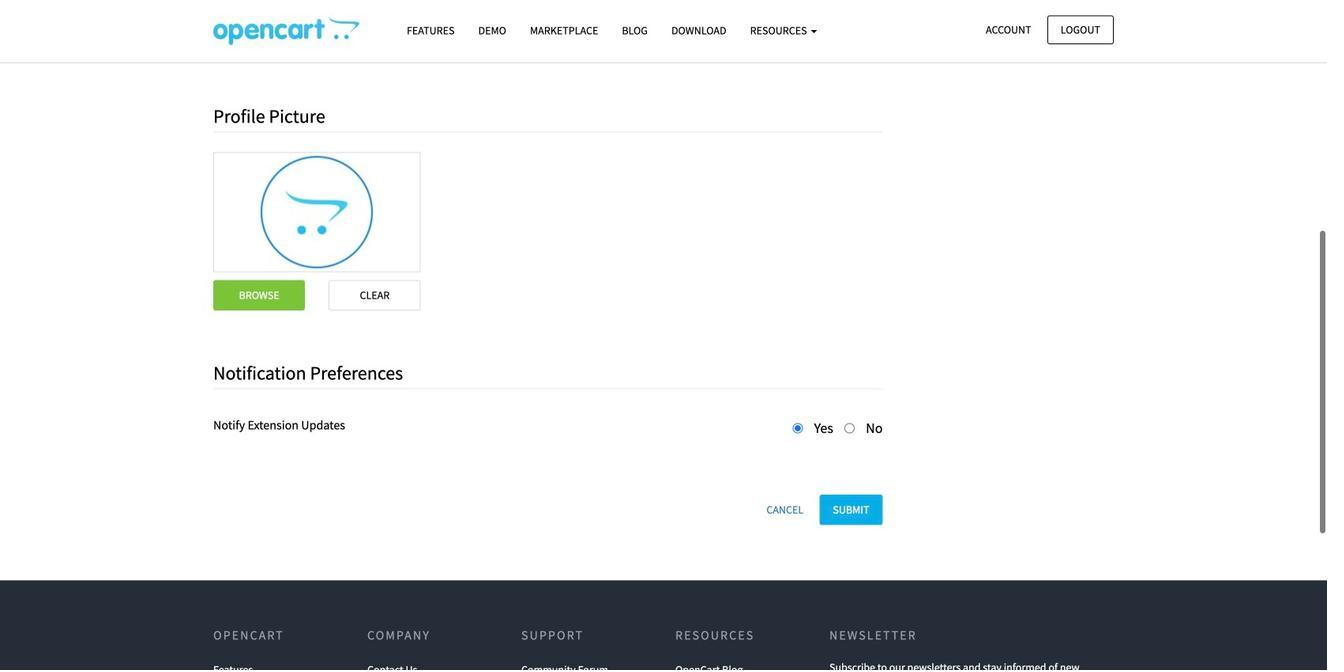 Task type: vqa. For each thing, say whether or not it's contained in the screenshot.
bottom leverage
no



Task type: locate. For each thing, give the bounding box(es) containing it.
None radio
[[793, 423, 803, 433], [845, 423, 855, 433], [793, 423, 803, 433], [845, 423, 855, 433]]



Task type: describe. For each thing, give the bounding box(es) containing it.
account edit image
[[213, 17, 360, 45]]



